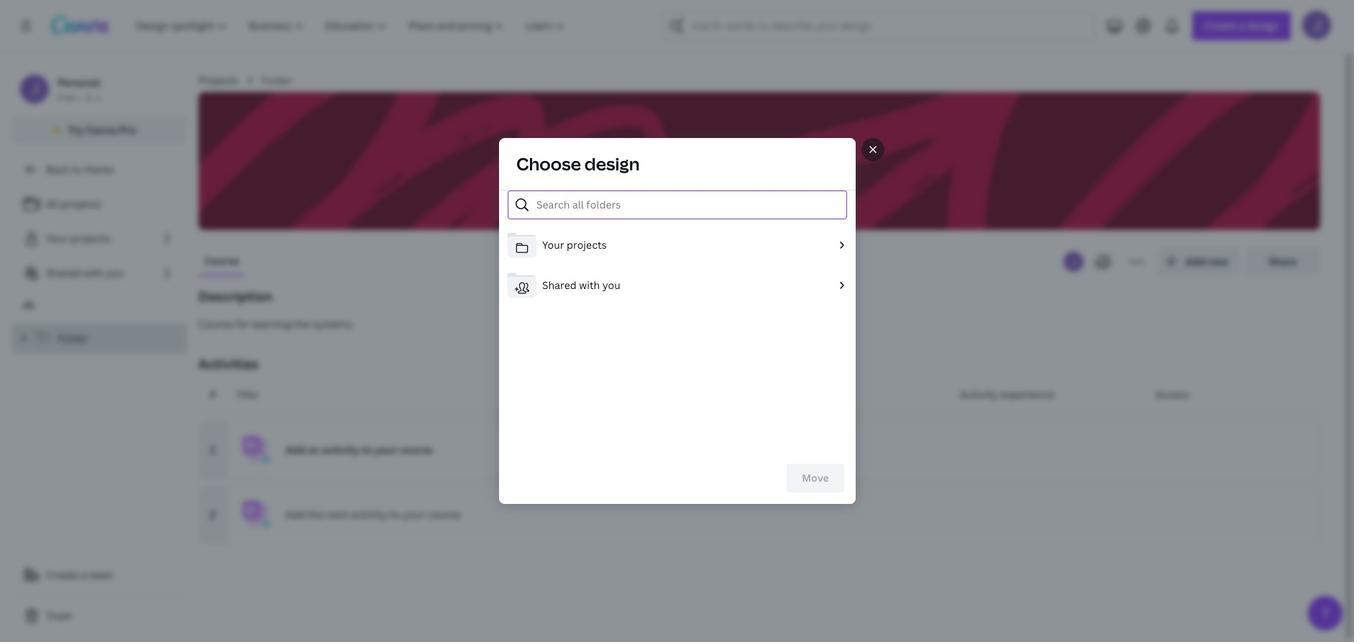 Task type: describe. For each thing, give the bounding box(es) containing it.
0 vertical spatial folder
[[261, 73, 292, 87]]

all for all projects
[[46, 197, 59, 211]]

shared with you inside button
[[542, 278, 620, 292]]

you inside "link"
[[106, 266, 124, 280]]

all for all
[[23, 299, 34, 311]]

activity
[[350, 508, 387, 521]]

all projects
[[46, 197, 101, 211]]

description
[[198, 288, 273, 305]]

the inside button
[[294, 317, 310, 331]]

course for course for learning the systems
[[198, 317, 233, 331]]

back to home
[[46, 163, 113, 176]]

share
[[1269, 255, 1297, 268]]

course for course
[[204, 254, 239, 268]]

activities
[[198, 355, 258, 372]]

projects for all projects link
[[61, 197, 101, 211]]

#
[[210, 388, 216, 401]]

with inside shared with you button
[[579, 278, 600, 292]]

1 vertical spatial folder link
[[12, 324, 187, 354]]

pro
[[119, 123, 136, 137]]

course for learning the systems
[[198, 317, 352, 331]]

try
[[68, 123, 84, 137]]

personal
[[58, 76, 100, 89]]

free
[[58, 91, 76, 104]]

create a team button
[[12, 561, 187, 590]]

add
[[285, 508, 305, 521]]

choose
[[516, 152, 581, 175]]

•
[[79, 91, 82, 104]]

course button
[[198, 247, 245, 275]]

1 vertical spatial folder
[[58, 332, 89, 345]]

2
[[210, 508, 216, 521]]

shared inside button
[[542, 278, 576, 292]]

top level navigation element
[[127, 12, 578, 40]]

with inside shared with you "link"
[[83, 266, 104, 280]]

experience
[[1001, 388, 1055, 401]]

all projects link
[[12, 190, 187, 219]]

0 horizontal spatial 1
[[96, 91, 100, 104]]

move button
[[786, 464, 844, 493]]

shared with you link
[[12, 259, 187, 288]]

title
[[236, 388, 258, 401]]

projects for your projects link
[[71, 232, 110, 245]]

a
[[81, 568, 86, 582]]

shared inside "link"
[[46, 266, 80, 280]]

activity experience
[[960, 388, 1055, 401]]

shared with you button
[[507, 271, 847, 303]]

canva
[[86, 123, 117, 137]]

learning
[[252, 317, 291, 331]]



Task type: locate. For each thing, give the bounding box(es) containing it.
1 vertical spatial course
[[198, 317, 233, 331]]

0 vertical spatial all
[[46, 197, 59, 211]]

1 vertical spatial to
[[390, 508, 400, 521]]

choose design
[[516, 152, 639, 175]]

with
[[83, 266, 104, 280], [579, 278, 600, 292]]

course for learning the systems button
[[198, 316, 1320, 332]]

shared with you
[[46, 266, 124, 280], [542, 278, 620, 292]]

0 horizontal spatial all
[[23, 299, 34, 311]]

1 horizontal spatial to
[[390, 508, 400, 521]]

1 down the #
[[210, 443, 216, 457]]

all
[[46, 197, 59, 211], [23, 299, 34, 311]]

your
[[403, 508, 425, 521]]

your projects
[[46, 232, 110, 245], [542, 238, 606, 252]]

1
[[96, 91, 100, 104], [210, 443, 216, 457]]

1 right the •
[[96, 91, 100, 104]]

1 horizontal spatial 1
[[210, 443, 216, 457]]

list down the search all folders search field
[[499, 225, 855, 306]]

Search all folders search field
[[536, 191, 837, 219]]

your projects link
[[12, 224, 187, 253]]

try canva pro button
[[12, 116, 187, 144]]

team
[[89, 568, 114, 582]]

the
[[294, 317, 310, 331], [308, 508, 324, 521]]

projects inside button
[[566, 238, 606, 252]]

course left for
[[198, 317, 233, 331]]

0 horizontal spatial your
[[46, 232, 68, 245]]

your inside button
[[542, 238, 564, 252]]

1 horizontal spatial folder link
[[261, 73, 292, 88]]

create
[[46, 568, 78, 582]]

1 horizontal spatial list
[[499, 225, 855, 306]]

folder down shared with you "link" at the top of page
[[58, 332, 89, 345]]

to right back
[[72, 163, 82, 176]]

1 vertical spatial 1
[[210, 443, 216, 457]]

you inside button
[[602, 278, 620, 292]]

course up description
[[204, 254, 239, 268]]

folder link down shared with you "link" at the top of page
[[12, 324, 187, 354]]

the right learning
[[294, 317, 310, 331]]

course
[[204, 254, 239, 268], [198, 317, 233, 331]]

course
[[427, 508, 461, 521]]

free •
[[58, 91, 82, 104]]

next
[[327, 508, 348, 521]]

1 horizontal spatial shared
[[542, 278, 576, 292]]

folder
[[261, 73, 292, 87], [58, 332, 89, 345]]

0 horizontal spatial list
[[12, 190, 187, 288]]

None search field
[[663, 12, 1095, 40]]

1 horizontal spatial your projects
[[542, 238, 606, 252]]

projects link
[[198, 73, 238, 88]]

list containing your projects
[[499, 225, 855, 306]]

your projects button
[[507, 231, 847, 262]]

0 horizontal spatial folder
[[58, 332, 89, 345]]

0 vertical spatial folder link
[[261, 73, 292, 88]]

list
[[12, 190, 187, 288], [499, 225, 855, 306]]

1 horizontal spatial with
[[579, 278, 600, 292]]

create a team
[[46, 568, 114, 582]]

0 horizontal spatial folder link
[[12, 324, 187, 354]]

0 horizontal spatial with
[[83, 266, 104, 280]]

trash
[[46, 609, 72, 623]]

activity
[[960, 388, 998, 401]]

for
[[235, 317, 250, 331]]

0 vertical spatial 1
[[96, 91, 100, 104]]

1 horizontal spatial your
[[542, 238, 564, 252]]

1 vertical spatial the
[[308, 508, 324, 521]]

design
[[584, 152, 639, 175]]

home
[[84, 163, 113, 176]]

folder link
[[261, 73, 292, 88], [12, 324, 187, 354]]

0 vertical spatial the
[[294, 317, 310, 331]]

try canva pro
[[68, 123, 136, 137]]

back to home link
[[12, 155, 187, 184]]

list containing all projects
[[12, 190, 187, 288]]

0 horizontal spatial your projects
[[46, 232, 110, 245]]

shared with you inside "link"
[[46, 266, 124, 280]]

1 horizontal spatial folder
[[261, 73, 292, 87]]

1 horizontal spatial shared with you
[[542, 278, 620, 292]]

your projects inside button
[[542, 238, 606, 252]]

folder right projects
[[261, 73, 292, 87]]

projects
[[198, 73, 238, 87]]

shared
[[46, 266, 80, 280], [542, 278, 576, 292]]

systems
[[312, 317, 352, 331]]

move
[[802, 471, 829, 485]]

1 vertical spatial all
[[23, 299, 34, 311]]

your
[[46, 232, 68, 245], [542, 238, 564, 252]]

you
[[106, 266, 124, 280], [602, 278, 620, 292]]

0 horizontal spatial shared with you
[[46, 266, 124, 280]]

access
[[1156, 388, 1190, 401]]

to left the your
[[390, 508, 400, 521]]

trash link
[[12, 602, 187, 631]]

add the next activity to your course
[[285, 508, 461, 521]]

folder link right projects link
[[261, 73, 292, 88]]

all inside list
[[46, 197, 59, 211]]

1 horizontal spatial you
[[602, 278, 620, 292]]

0 vertical spatial course
[[204, 254, 239, 268]]

share button
[[1245, 247, 1320, 276]]

0 horizontal spatial you
[[106, 266, 124, 280]]

the right add
[[308, 508, 324, 521]]

to
[[72, 163, 82, 176], [390, 508, 400, 521]]

1 horizontal spatial all
[[46, 197, 59, 211]]

0 horizontal spatial to
[[72, 163, 82, 176]]

0 horizontal spatial shared
[[46, 266, 80, 280]]

projects
[[61, 197, 101, 211], [71, 232, 110, 245], [566, 238, 606, 252]]

back
[[46, 163, 69, 176]]

list down the back to home link
[[12, 190, 187, 288]]

0 vertical spatial to
[[72, 163, 82, 176]]



Task type: vqa. For each thing, say whether or not it's contained in the screenshot.
Canva Sans dropdown button at left
no



